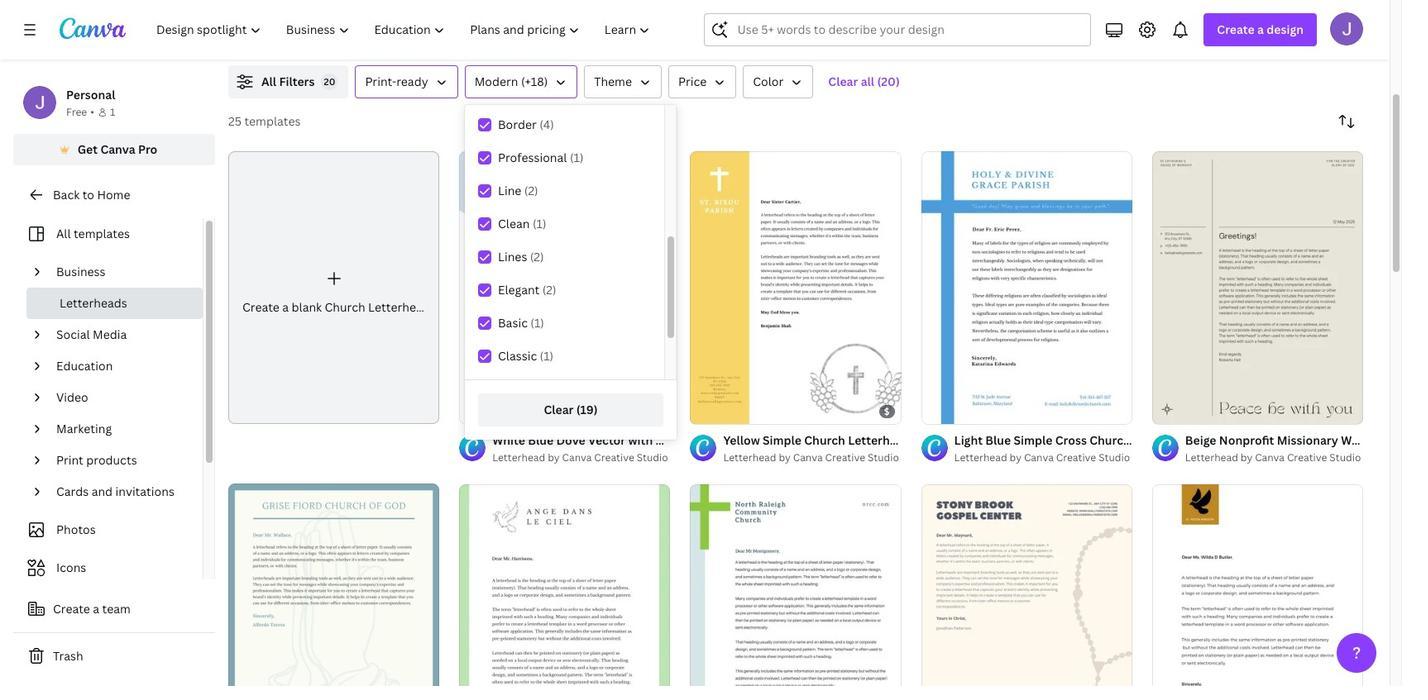 Task type: locate. For each thing, give the bounding box(es) containing it.
all for all filters
[[261, 74, 276, 89]]

create down icons
[[53, 602, 90, 617]]

(2) right line
[[524, 183, 538, 199]]

simple
[[763, 433, 802, 449], [1014, 433, 1053, 449]]

blue left dove
[[528, 433, 554, 449]]

blue right light
[[986, 433, 1011, 449]]

1 horizontal spatial create
[[242, 300, 280, 315]]

free •
[[66, 105, 94, 119]]

1 vertical spatial clear
[[544, 402, 574, 418]]

•
[[90, 105, 94, 119]]

1
[[110, 105, 115, 119]]

a inside create a blank church letterhead element
[[282, 300, 289, 315]]

3 blue from the left
[[986, 433, 1011, 449]]

0 horizontal spatial simple
[[763, 433, 802, 449]]

education link
[[50, 351, 193, 382]]

templates for all templates
[[74, 226, 130, 242]]

(1) right classic
[[540, 348, 554, 364]]

print-ready
[[365, 74, 428, 89]]

a
[[1258, 22, 1264, 37], [282, 300, 289, 315], [93, 602, 99, 617]]

create a design button
[[1204, 13, 1317, 46]]

2 by from the left
[[779, 451, 791, 465]]

2 simple from the left
[[1014, 433, 1053, 449]]

2 horizontal spatial a
[[1258, 22, 1264, 37]]

0 horizontal spatial all
[[56, 226, 71, 242]]

border
[[498, 117, 537, 132]]

1 studio from the left
[[637, 451, 668, 465]]

simple inside yellow simple church letterhead letterhead by canva creative studio
[[763, 433, 802, 449]]

create left blank
[[242, 300, 280, 315]]

4 letterhead by canva creative studio link from the left
[[1186, 450, 1364, 467]]

line (2)
[[498, 183, 538, 199]]

get canva pro
[[77, 142, 157, 157]]

video link
[[50, 382, 193, 414]]

all left filters
[[261, 74, 276, 89]]

None search field
[[705, 13, 1092, 46]]

clear (19)
[[544, 402, 598, 418]]

light blue simple cross church letterhead link
[[955, 432, 1196, 450]]

dark golden rod dove church letterhead image
[[1153, 485, 1364, 687]]

create inside create a team "button"
[[53, 602, 90, 617]]

20 filter options selected element
[[321, 74, 338, 90]]

create inside create a blank church letterhead element
[[242, 300, 280, 315]]

(1) right clean
[[533, 216, 547, 232]]

light
[[955, 433, 983, 449]]

simple left the cross
[[1014, 433, 1053, 449]]

marketing link
[[50, 414, 193, 445]]

(1) for professional (1)
[[570, 150, 584, 165]]

templates right 25
[[244, 113, 301, 129]]

light blue simple cross church letterhead letterhead by canva creative studio
[[955, 433, 1196, 465]]

studio inside yellow simple church letterhead letterhead by canva creative studio
[[868, 451, 899, 465]]

0 horizontal spatial create
[[53, 602, 90, 617]]

canva
[[100, 142, 135, 157], [562, 451, 592, 465], [793, 451, 823, 465], [1024, 451, 1054, 465], [1255, 451, 1285, 465]]

canva inside yellow simple church letterhead letterhead by canva creative studio
[[793, 451, 823, 465]]

classic (1)
[[498, 348, 554, 364]]

a for design
[[1258, 22, 1264, 37]]

a left team
[[93, 602, 99, 617]]

letterhead by canva creative studio link for church
[[724, 450, 902, 467]]

(2) right lines
[[530, 249, 544, 265]]

theme button
[[584, 65, 662, 98]]

a inside create a team "button"
[[93, 602, 99, 617]]

simple right yellow
[[763, 433, 802, 449]]

1 by from the left
[[548, 451, 560, 465]]

back to home link
[[13, 179, 215, 212]]

professional
[[498, 150, 567, 165]]

create
[[1218, 22, 1255, 37], [242, 300, 280, 315], [53, 602, 90, 617]]

(2) right elegant
[[543, 282, 557, 298]]

0 vertical spatial all
[[261, 74, 276, 89]]

3 letterhead by canva creative studio link from the left
[[955, 450, 1133, 467]]

creative
[[594, 451, 635, 465], [825, 451, 866, 465], [1057, 451, 1097, 465], [1288, 451, 1328, 465]]

price button
[[669, 65, 737, 98]]

studio
[[637, 451, 668, 465], [868, 451, 899, 465], [1099, 451, 1130, 465], [1330, 451, 1361, 465]]

blue
[[528, 433, 554, 449], [656, 433, 681, 449], [986, 433, 1011, 449]]

create inside create a design dropdown button
[[1218, 22, 1255, 37]]

templates down back to home
[[74, 226, 130, 242]]

3 by from the left
[[1010, 451, 1022, 465]]

theme
[[594, 74, 632, 89]]

create a team
[[53, 602, 131, 617]]

(1) right 'professional'
[[570, 150, 584, 165]]

all
[[861, 74, 875, 89]]

a inside create a design dropdown button
[[1258, 22, 1264, 37]]

letterhead by canva creative studio link
[[493, 450, 671, 467], [724, 450, 902, 467], [955, 450, 1133, 467], [1186, 450, 1364, 467]]

clear all (20) button
[[820, 65, 908, 98]]

church inside white blue dove vector with blue dots church letterhead (us) letterhead by canva creative studio
[[713, 433, 754, 449]]

invitations
[[115, 484, 174, 500]]

by inside white blue dove vector with blue dots church letterhead (us) letterhead by canva creative studio
[[548, 451, 560, 465]]

2 studio from the left
[[868, 451, 899, 465]]

0 horizontal spatial clear
[[544, 402, 574, 418]]

clear left (19)
[[544, 402, 574, 418]]

a left design
[[1258, 22, 1264, 37]]

and
[[92, 484, 113, 500]]

1 horizontal spatial clear
[[829, 74, 858, 89]]

0 horizontal spatial blue
[[528, 433, 554, 449]]

1 horizontal spatial templates
[[244, 113, 301, 129]]

(2) for line (2)
[[524, 183, 538, 199]]

trash link
[[13, 640, 215, 674]]

1 letterhead by canva creative studio link from the left
[[493, 450, 671, 467]]

green simple illustrated dove church letterhead image
[[459, 485, 671, 687]]

church
[[325, 300, 366, 315], [713, 433, 754, 449], [805, 433, 846, 449], [1090, 433, 1131, 449]]

studio inside white blue dove vector with blue dots church letterhead (us) letterhead by canva creative studio
[[637, 451, 668, 465]]

clear
[[829, 74, 858, 89], [544, 402, 574, 418]]

creative inside light blue simple cross church letterhead letterhead by canva creative studio
[[1057, 451, 1097, 465]]

4 studio from the left
[[1330, 451, 1361, 465]]

1 horizontal spatial all
[[261, 74, 276, 89]]

pale blue bordered church letterhead image
[[228, 484, 440, 687]]

a for team
[[93, 602, 99, 617]]

blue for white
[[528, 433, 554, 449]]

Sort by button
[[1331, 105, 1364, 138]]

print products link
[[50, 445, 193, 477]]

0 vertical spatial a
[[1258, 22, 1264, 37]]

0 vertical spatial create
[[1218, 22, 1255, 37]]

20
[[324, 75, 335, 88]]

elegant (2)
[[498, 282, 557, 298]]

1 horizontal spatial blue
[[656, 433, 681, 449]]

design
[[1267, 22, 1304, 37]]

2 vertical spatial a
[[93, 602, 99, 617]]

1 horizontal spatial a
[[282, 300, 289, 315]]

2 vertical spatial create
[[53, 602, 90, 617]]

jacob simon image
[[1331, 12, 1364, 46]]

clear all (20)
[[829, 74, 900, 89]]

1 simple from the left
[[763, 433, 802, 449]]

clear (19) button
[[478, 394, 664, 427]]

1 vertical spatial a
[[282, 300, 289, 315]]

all templates
[[56, 226, 130, 242]]

2 horizontal spatial blue
[[986, 433, 1011, 449]]

1 vertical spatial (2)
[[530, 249, 544, 265]]

create a blank church letterhead element
[[228, 151, 440, 425]]

1 vertical spatial create
[[242, 300, 280, 315]]

0 vertical spatial clear
[[829, 74, 858, 89]]

2 blue from the left
[[656, 433, 681, 449]]

professional (1)
[[498, 150, 584, 165]]

0 horizontal spatial a
[[93, 602, 99, 617]]

2 letterhead by canva creative studio link from the left
[[724, 450, 902, 467]]

1 vertical spatial all
[[56, 226, 71, 242]]

3 studio from the left
[[1099, 451, 1130, 465]]

blue right the with
[[656, 433, 681, 449]]

get canva pro button
[[13, 134, 215, 165]]

white blue dove vector with blue dots church letterhead (us) image
[[459, 151, 671, 425]]

canva inside button
[[100, 142, 135, 157]]

1 blue from the left
[[528, 433, 554, 449]]

blue inside light blue simple cross church letterhead letterhead by canva creative studio
[[986, 433, 1011, 449]]

1 horizontal spatial simple
[[1014, 433, 1053, 449]]

(1) for basic (1)
[[531, 315, 544, 331]]

pro
[[138, 142, 157, 157]]

3 creative from the left
[[1057, 451, 1097, 465]]

white blue dove vector with blue dots church letterhead (us) link
[[493, 432, 846, 450]]

0 horizontal spatial templates
[[74, 226, 130, 242]]

photos link
[[23, 515, 193, 546]]

print
[[56, 453, 83, 468]]

to
[[82, 187, 94, 203]]

a left blank
[[282, 300, 289, 315]]

2 horizontal spatial create
[[1218, 22, 1255, 37]]

top level navigation element
[[146, 13, 665, 46]]

(2)
[[524, 183, 538, 199], [530, 249, 544, 265], [543, 282, 557, 298]]

simple inside light blue simple cross church letterhead letterhead by canva creative studio
[[1014, 433, 1053, 449]]

products
[[86, 453, 137, 468]]

2 vertical spatial (2)
[[543, 282, 557, 298]]

(1) right basic
[[531, 315, 544, 331]]

classic
[[498, 348, 537, 364]]

letterhead
[[368, 300, 430, 315], [757, 433, 820, 449], [848, 433, 911, 449], [1134, 433, 1196, 449], [493, 451, 546, 465], [724, 451, 777, 465], [955, 451, 1008, 465], [1186, 451, 1239, 465]]

all down back
[[56, 226, 71, 242]]

1 creative from the left
[[594, 451, 635, 465]]

clear left all
[[829, 74, 858, 89]]

cards and invitations
[[56, 484, 174, 500]]

0 vertical spatial templates
[[244, 113, 301, 129]]

1 vertical spatial templates
[[74, 226, 130, 242]]

blue cross church minimal letterhead image
[[690, 485, 902, 687]]

create left design
[[1218, 22, 1255, 37]]

marketing
[[56, 421, 112, 437]]

filters
[[279, 74, 315, 89]]

2 creative from the left
[[825, 451, 866, 465]]

templates
[[244, 113, 301, 129], [74, 226, 130, 242]]

0 vertical spatial (2)
[[524, 183, 538, 199]]

clear for clear (19)
[[544, 402, 574, 418]]

create for create a team
[[53, 602, 90, 617]]

video
[[56, 390, 88, 405]]

yellow
[[724, 433, 760, 449]]

by
[[548, 451, 560, 465], [779, 451, 791, 465], [1010, 451, 1022, 465], [1241, 451, 1253, 465]]

back to home
[[53, 187, 130, 203]]



Task type: vqa. For each thing, say whether or not it's contained in the screenshot.
Cards
yes



Task type: describe. For each thing, give the bounding box(es) containing it.
white
[[493, 433, 525, 449]]

4 creative from the left
[[1288, 451, 1328, 465]]

25
[[228, 113, 242, 129]]

basic (1)
[[498, 315, 544, 331]]

(1) for classic (1)
[[540, 348, 554, 364]]

get
[[77, 142, 98, 157]]

all filters
[[261, 74, 315, 89]]

print products
[[56, 453, 137, 468]]

creative inside yellow simple church letterhead letterhead by canva creative studio
[[825, 451, 866, 465]]

yellow simple church letterhead image
[[690, 151, 902, 425]]

(4)
[[540, 117, 554, 132]]

team
[[102, 602, 131, 617]]

lines (2)
[[498, 249, 544, 265]]

modern
[[475, 74, 518, 89]]

church inside yellow simple church letterhead letterhead by canva creative studio
[[805, 433, 846, 449]]

cards and invitations link
[[50, 477, 193, 508]]

business
[[56, 264, 106, 280]]

cards
[[56, 484, 89, 500]]

color button
[[743, 65, 814, 98]]

create a blank church letterhead
[[242, 300, 430, 315]]

pale navy blue rosary beads church letterhead image
[[921, 485, 1133, 687]]

print-
[[365, 74, 397, 89]]

home
[[97, 187, 130, 203]]

creative inside white blue dove vector with blue dots church letterhead (us) letterhead by canva creative studio
[[594, 451, 635, 465]]

business link
[[50, 257, 193, 288]]

white blue dove vector with blue dots church letterhead (us) letterhead by canva creative studio
[[493, 433, 846, 465]]

church inside light blue simple cross church letterhead letterhead by canva creative studio
[[1090, 433, 1131, 449]]

education
[[56, 358, 113, 374]]

create for create a blank church letterhead
[[242, 300, 280, 315]]

(+18)
[[521, 74, 548, 89]]

with
[[629, 433, 653, 449]]

blank
[[292, 300, 322, 315]]

blue for light
[[986, 433, 1011, 449]]

(19)
[[577, 402, 598, 418]]

dove
[[556, 433, 586, 449]]

create a team button
[[13, 593, 215, 626]]

social
[[56, 327, 90, 343]]

print-ready button
[[355, 65, 458, 98]]

canva inside white blue dove vector with blue dots church letterhead (us) letterhead by canva creative studio
[[562, 451, 592, 465]]

by inside yellow simple church letterhead letterhead by canva creative studio
[[779, 451, 791, 465]]

church letterhead templates image
[[1011, 0, 1364, 46]]

lines
[[498, 249, 527, 265]]

(2) for elegant (2)
[[543, 282, 557, 298]]

Search search field
[[738, 14, 1081, 46]]

templates for 25 templates
[[244, 113, 301, 129]]

border (4)
[[498, 117, 554, 132]]

yellow simple church letterhead letterhead by canva creative studio
[[724, 433, 911, 465]]

(1) for clean (1)
[[533, 216, 547, 232]]

letterhead by canva creative studio link for dove
[[493, 450, 671, 467]]

cross
[[1056, 433, 1087, 449]]

modern (+18) button
[[465, 65, 578, 98]]

social media
[[56, 327, 127, 343]]

dots
[[684, 433, 711, 449]]

media
[[93, 327, 127, 343]]

light blue simple cross church letterhead image
[[921, 151, 1133, 425]]

all for all templates
[[56, 226, 71, 242]]

(20)
[[878, 74, 900, 89]]

25 templates
[[228, 113, 301, 129]]

studio inside light blue simple cross church letterhead letterhead by canva creative studio
[[1099, 451, 1130, 465]]

modern (+18)
[[475, 74, 548, 89]]

trash
[[53, 649, 83, 664]]

free
[[66, 105, 87, 119]]

personal
[[66, 87, 115, 103]]

beige nonprofit missionary work classy minimalist charity letterhead image
[[1153, 151, 1364, 425]]

ready
[[397, 74, 428, 89]]

all templates link
[[23, 218, 193, 250]]

by inside light blue simple cross church letterhead letterhead by canva creative studio
[[1010, 451, 1022, 465]]

icons
[[56, 560, 86, 576]]

photos
[[56, 522, 96, 538]]

letterhead by canva creative studio link for simple
[[955, 450, 1133, 467]]

(us)
[[823, 433, 846, 449]]

create a blank church letterhead link
[[228, 151, 440, 425]]

letterheads
[[60, 295, 127, 311]]

letterhead by canva creative studio
[[1186, 451, 1361, 465]]

(2) for lines (2)
[[530, 249, 544, 265]]

line
[[498, 183, 522, 199]]

color
[[753, 74, 784, 89]]

canva inside light blue simple cross church letterhead letterhead by canva creative studio
[[1024, 451, 1054, 465]]

clean
[[498, 216, 530, 232]]

4 by from the left
[[1241, 451, 1253, 465]]

social media link
[[50, 319, 193, 351]]

clean (1)
[[498, 216, 547, 232]]

vector
[[588, 433, 626, 449]]

clear for clear all (20)
[[829, 74, 858, 89]]

icons link
[[23, 553, 193, 584]]

create for create a design
[[1218, 22, 1255, 37]]

$
[[884, 406, 890, 418]]

a for blank
[[282, 300, 289, 315]]



